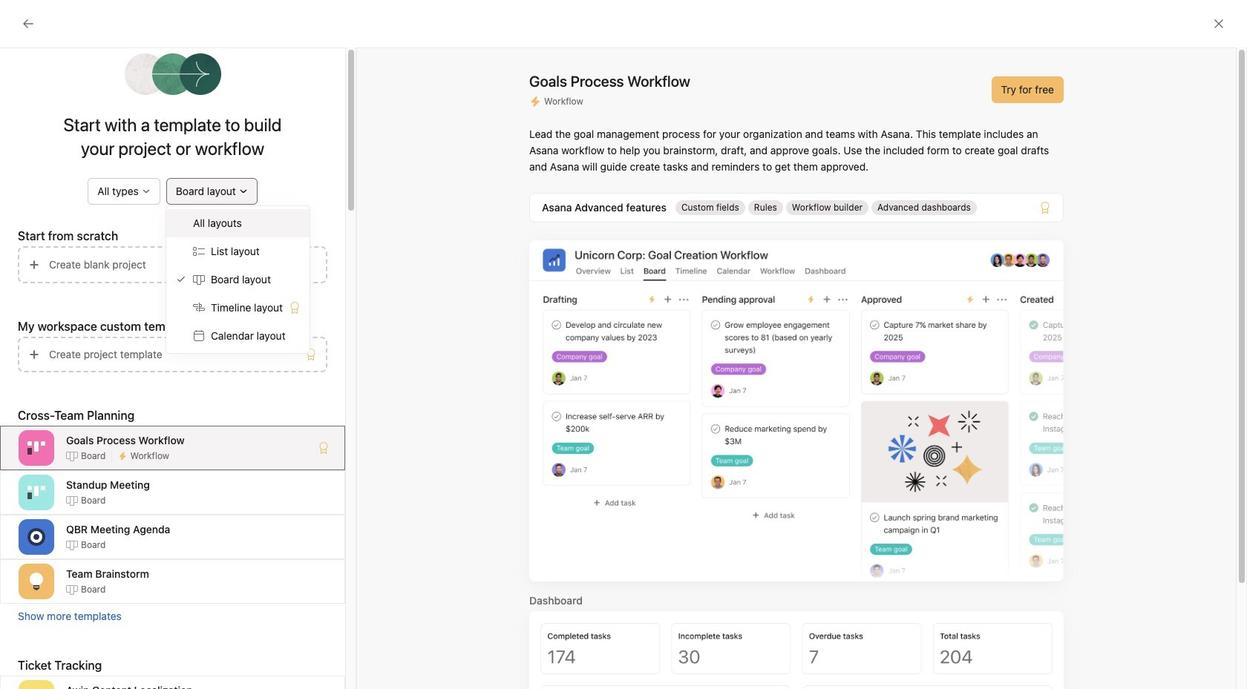 Task type: vqa. For each thing, say whether or not it's contained in the screenshot.
TIMELINE at the left top
no



Task type: locate. For each thing, give the bounding box(es) containing it.
1 mark complete image from the top
[[277, 370, 295, 388]]

2 mark complete image from the top
[[277, 343, 295, 361]]

1 vertical spatial mark complete image
[[277, 343, 295, 361]]

0 vertical spatial mark complete checkbox
[[277, 343, 295, 361]]

mark complete image
[[277, 370, 295, 388], [277, 423, 295, 441]]

projects element
[[0, 313, 178, 414]]

1 mark complete image from the top
[[277, 316, 295, 334]]

2 mark complete image from the top
[[277, 423, 295, 441]]

rocket image
[[948, 271, 966, 288]]

3 mark complete checkbox from the top
[[277, 423, 295, 441]]

go back image
[[22, 18, 34, 30]]

hide sidebar image
[[19, 12, 31, 24]]

teams element
[[0, 414, 178, 468]]

1 vertical spatial board image
[[747, 378, 764, 395]]

list item
[[732, 257, 933, 302], [262, 312, 701, 339], [262, 339, 701, 365], [262, 365, 701, 392], [262, 392, 701, 419], [262, 419, 701, 445]]

0 vertical spatial mark complete image
[[277, 370, 295, 388]]

board image
[[747, 324, 764, 342], [747, 378, 764, 395]]

0 vertical spatial mark complete image
[[277, 316, 295, 334]]

2 mark complete checkbox from the top
[[277, 370, 295, 388]]

global element
[[0, 36, 178, 125]]

add profile photo image
[[280, 221, 316, 257]]

1 vertical spatial mark complete image
[[277, 423, 295, 441]]

radio item
[[166, 209, 310, 238]]

mark complete image
[[277, 316, 295, 334], [277, 343, 295, 361]]

1 vertical spatial mark complete checkbox
[[277, 370, 295, 388]]

1 board image from the top
[[747, 324, 764, 342]]

2 vertical spatial mark complete checkbox
[[277, 423, 295, 441]]

close image
[[1213, 18, 1225, 30]]

0 vertical spatial board image
[[747, 324, 764, 342]]

Mark complete checkbox
[[277, 343, 295, 361], [277, 370, 295, 388], [277, 423, 295, 441]]



Task type: describe. For each thing, give the bounding box(es) containing it.
Mark complete checkbox
[[277, 316, 295, 334]]

starred element
[[0, 236, 178, 313]]

1 mark complete checkbox from the top
[[277, 343, 295, 361]]

team brainstorm image
[[27, 573, 45, 591]]

insights element
[[0, 135, 178, 236]]

line_and_symbols image
[[948, 324, 966, 342]]

qbr meeting agenda image
[[27, 529, 45, 546]]

goals process workflow image
[[27, 440, 45, 457]]

standup meeting image
[[27, 484, 45, 502]]

2 board image from the top
[[747, 378, 764, 395]]



